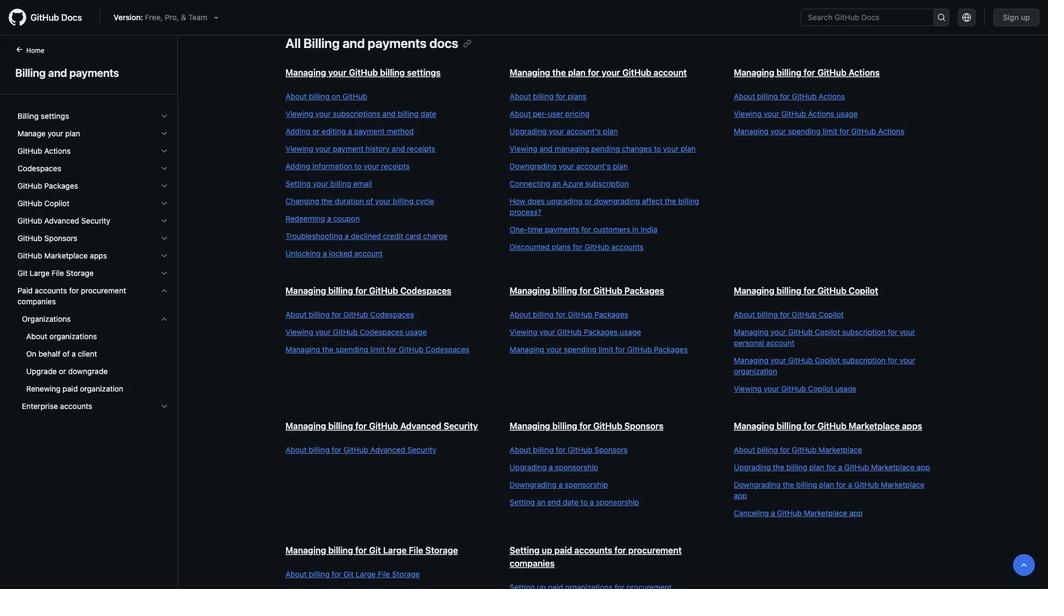 Task type: locate. For each thing, give the bounding box(es) containing it.
plan down upgrading the billing plan for a github marketplace app
[[820, 481, 835, 490]]

adding left information
[[286, 162, 311, 171]]

large for about billing for git large file storage
[[356, 571, 376, 580]]

2 horizontal spatial app
[[917, 463, 931, 472]]

2 adding from the top
[[286, 162, 311, 171]]

0 vertical spatial advanced
[[44, 217, 79, 226]]

viewing inside viewing your github codespaces usage "link"
[[286, 328, 313, 337]]

security for managing billing for github advanced security
[[444, 421, 478, 432]]

about billing for github advanced security
[[286, 446, 437, 455]]

sc 9kayk9 0 image inside "github sponsors" dropdown button
[[160, 234, 169, 243]]

sc 9kayk9 0 image inside enterprise accounts dropdown button
[[160, 403, 169, 411]]

storage for managing billing for git large file storage
[[426, 546, 458, 556]]

about for managing billing for github actions
[[734, 92, 755, 101]]

2 vertical spatial advanced
[[371, 446, 406, 455]]

github down github copilot
[[17, 217, 42, 226]]

account's down viewing and managing pending changes to your plan
[[577, 162, 611, 171]]

1 sc 9kayk9 0 image from the top
[[160, 147, 169, 156]]

downgrading
[[510, 162, 557, 171], [510, 481, 557, 490], [734, 481, 781, 490]]

managing for managing billing for github packages
[[510, 286, 551, 296]]

account's down pricing
[[567, 127, 601, 136]]

0 vertical spatial up
[[1021, 13, 1031, 22]]

your inside "link"
[[315, 328, 331, 337]]

1 vertical spatial account's
[[577, 162, 611, 171]]

1 horizontal spatial payments
[[368, 36, 427, 51]]

billing for about billing for github copilot
[[758, 311, 778, 320]]

usage down about billing for github codespaces 'link'
[[406, 328, 427, 337]]

about inside 'link'
[[286, 311, 307, 320]]

1 vertical spatial apps
[[903, 421, 923, 432]]

troubleshooting
[[286, 232, 343, 241]]

a left coupon
[[327, 214, 331, 223]]

1 horizontal spatial to
[[581, 498, 588, 507]]

information
[[313, 162, 353, 171]]

your for managing your spending limit for github actions
[[771, 127, 787, 136]]

2 horizontal spatial account
[[767, 339, 795, 348]]

1 vertical spatial procurement
[[629, 546, 682, 556]]

viewing for viewing your github codespaces usage
[[286, 328, 313, 337]]

1 vertical spatial advanced
[[401, 421, 442, 432]]

usage for actions
[[837, 110, 858, 119]]

marketplace
[[44, 252, 88, 261], [849, 421, 900, 432], [819, 446, 863, 455], [872, 463, 915, 472], [882, 481, 925, 490], [804, 509, 848, 518]]

accounts inside the setting up paid accounts for procurement companies
[[575, 546, 613, 556]]

cycle
[[416, 197, 434, 206]]

free,
[[145, 13, 163, 22]]

security for about billing for github advanced security
[[408, 446, 437, 455]]

github
[[31, 12, 59, 23], [349, 67, 378, 78], [623, 67, 652, 78], [818, 67, 847, 78], [343, 92, 367, 101], [792, 92, 817, 101], [782, 110, 806, 119], [852, 127, 877, 136], [17, 147, 42, 156], [17, 182, 42, 191], [17, 199, 42, 208], [17, 217, 42, 226], [17, 234, 42, 243], [585, 243, 610, 252], [17, 252, 42, 261], [369, 286, 398, 296], [594, 286, 623, 296], [818, 286, 847, 296], [344, 311, 368, 320], [568, 311, 593, 320], [792, 311, 817, 320], [333, 328, 358, 337], [557, 328, 582, 337], [789, 328, 813, 337], [399, 345, 424, 354], [628, 345, 652, 354], [789, 356, 813, 365], [782, 385, 806, 394], [369, 421, 398, 432], [594, 421, 623, 432], [818, 421, 847, 432], [344, 446, 368, 455], [568, 446, 593, 455], [792, 446, 817, 455], [845, 463, 870, 472], [855, 481, 879, 490], [778, 509, 802, 518]]

billing inside dropdown button
[[17, 112, 39, 121]]

storage
[[66, 269, 94, 278], [426, 546, 458, 556], [392, 571, 420, 580]]

account inside the managing your github copilot subscription for your personal account
[[767, 339, 795, 348]]

the for downgrading the billing plan for a github marketplace app
[[783, 481, 795, 490]]

version: free, pro, & team
[[114, 13, 207, 22]]

advanced for managing billing for github advanced security
[[401, 421, 442, 432]]

sc 9kayk9 0 image inside paid accounts for procurement companies dropdown button
[[160, 287, 169, 295]]

about billing for github sponsors
[[510, 446, 628, 455]]

9 sc 9kayk9 0 image from the top
[[160, 403, 169, 411]]

sc 9kayk9 0 image for github advanced security
[[160, 217, 169, 226]]

github inside upgrading the billing plan for a github marketplace app link
[[845, 463, 870, 472]]

viewing
[[286, 110, 313, 119], [734, 110, 762, 119], [286, 144, 313, 153], [510, 144, 538, 153], [286, 328, 313, 337], [510, 328, 538, 337], [734, 385, 762, 394]]

copilot up the about billing for github copilot link
[[849, 286, 879, 296]]

for inside "managing your github copilot subscription for your organization"
[[888, 356, 898, 365]]

usage down about billing for github actions link on the top of page
[[837, 110, 858, 119]]

viewing inside viewing and managing pending changes to your plan link
[[510, 144, 538, 153]]

github up viewing your github codespaces usage
[[344, 311, 368, 320]]

app inside "downgrading the billing plan for a github marketplace app"
[[734, 492, 748, 501]]

of right behalf
[[63, 350, 70, 359]]

setting your billing email link
[[286, 179, 488, 190]]

adding for adding or editing a payment method
[[286, 127, 311, 136]]

manage
[[17, 129, 46, 138]]

does
[[528, 197, 545, 206]]

2 horizontal spatial limit
[[823, 127, 838, 136]]

downgrading your account's plan
[[510, 162, 628, 171]]

procurement inside paid accounts for procurement companies
[[81, 286, 126, 295]]

redeeming
[[286, 214, 325, 223]]

the for managing the spending limit for github codespaces
[[322, 345, 334, 354]]

up right "sign"
[[1021, 13, 1031, 22]]

file for managing billing for git large file storage
[[409, 546, 424, 556]]

viewing for viewing your payment history and receipts
[[286, 144, 313, 153]]

github down manage
[[17, 147, 42, 156]]

one-time payments for customers in india
[[510, 225, 658, 234]]

managing billing for github copilot
[[734, 286, 879, 296]]

4 sc 9kayk9 0 image from the top
[[160, 217, 169, 226]]

payments
[[368, 36, 427, 51], [70, 66, 119, 79], [545, 225, 580, 234]]

git down managing billing for git large file storage link
[[344, 571, 354, 580]]

upgrade or downgrade
[[26, 367, 108, 376]]

file down managing billing for git large file storage link
[[378, 571, 390, 580]]

a inside adding or editing a payment method link
[[348, 127, 352, 136]]

card
[[406, 232, 421, 241]]

your for downgrading your account's plan
[[559, 162, 575, 171]]

a inside "downgrading the billing plan for a github marketplace app"
[[849, 481, 853, 490]]

downgrading for managing billing for github marketplace apps
[[734, 481, 781, 490]]

usage for codespaces
[[406, 328, 427, 337]]

1 horizontal spatial of
[[366, 197, 373, 206]]

1 vertical spatial up
[[542, 546, 553, 556]]

managing for managing billing for github marketplace apps
[[734, 421, 775, 432]]

about for managing billing for github sponsors
[[510, 446, 531, 455]]

upgrading inside upgrading a sponsorship link
[[510, 463, 547, 472]]

team
[[188, 13, 207, 22]]

personal
[[734, 339, 765, 348]]

subscription down the about billing for github copilot link
[[843, 328, 886, 337]]

2 organizations element from the top
[[9, 328, 178, 398]]

a
[[348, 127, 352, 136], [327, 214, 331, 223], [345, 232, 349, 241], [323, 249, 327, 258], [72, 350, 76, 359], [549, 463, 553, 472], [839, 463, 843, 472], [559, 481, 563, 490], [849, 481, 853, 490], [590, 498, 594, 507], [771, 509, 775, 518]]

up for sign
[[1021, 13, 1031, 22]]

billing for managing billing for github advanced security
[[328, 421, 353, 432]]

a right canceling
[[771, 509, 775, 518]]

0 vertical spatial or
[[313, 127, 320, 136]]

end
[[548, 498, 561, 507]]

2 vertical spatial setting
[[510, 546, 540, 556]]

2 vertical spatial git
[[344, 571, 354, 580]]

up inside the setting up paid accounts for procurement companies
[[542, 546, 553, 556]]

github down the viewing your github actions usage link at right top
[[852, 127, 877, 136]]

0 horizontal spatial companies
[[17, 297, 56, 306]]

adding left the editing
[[286, 127, 311, 136]]

1 vertical spatial subscription
[[843, 328, 886, 337]]

payments for billing and payments
[[70, 66, 119, 79]]

0 horizontal spatial large
[[30, 269, 50, 278]]

organization
[[734, 367, 778, 376], [80, 385, 123, 394]]

plan up about billing for plans
[[568, 67, 586, 78]]

subscription for managing your github copilot subscription for your personal account
[[843, 328, 886, 337]]

github inside about billing for github sponsors link
[[568, 446, 593, 455]]

storage inside about billing for git large file storage link
[[392, 571, 420, 580]]

renewing paid organization link
[[13, 381, 173, 398]]

managing billing for github sponsors link
[[510, 421, 664, 432]]

viewing your github copilot usage
[[734, 385, 857, 394]]

scroll to top image
[[1020, 561, 1029, 570]]

all billing and payments docs
[[286, 36, 459, 51]]

0 horizontal spatial spending
[[336, 345, 368, 354]]

0 vertical spatial paid
[[63, 385, 78, 394]]

redeeming a coupon link
[[286, 214, 488, 224]]

a down 'about billing for github marketplace' link
[[839, 463, 843, 472]]

upgrading inside upgrading your account's plan "link"
[[510, 127, 547, 136]]

0 horizontal spatial storage
[[66, 269, 94, 278]]

None search field
[[801, 9, 950, 26]]

1 vertical spatial adding
[[286, 162, 311, 171]]

0 vertical spatial apps
[[90, 252, 107, 261]]

spending down viewing your github packages usage
[[564, 345, 597, 354]]

and up managing your github billing settings "link"
[[343, 36, 365, 51]]

viewing your github actions usage
[[734, 110, 858, 119]]

github marketplace apps
[[17, 252, 107, 261]]

0 vertical spatial settings
[[407, 67, 441, 78]]

viewing inside the viewing your github actions usage link
[[734, 110, 762, 119]]

0 horizontal spatial limit
[[370, 345, 385, 354]]

github down managing billing for github copilot
[[792, 311, 817, 320]]

git up 'paid' at the left of page
[[17, 269, 28, 278]]

0 horizontal spatial an
[[537, 498, 546, 507]]

sc 9kayk9 0 image inside github marketplace apps dropdown button
[[160, 252, 169, 261]]

receipts down method
[[407, 144, 436, 153]]

email
[[354, 179, 372, 188]]

github inside "managing your github copilot subscription for your organization"
[[789, 356, 813, 365]]

github up viewing your github copilot usage
[[789, 356, 813, 365]]

managing your github copilot subscription for your personal account link
[[734, 327, 937, 349]]

2 vertical spatial billing
[[17, 112, 39, 121]]

1 horizontal spatial or
[[313, 127, 320, 136]]

github inside discounted plans for github accounts link
[[585, 243, 610, 252]]

sponsors up upgrading a sponsorship link
[[595, 446, 628, 455]]

github up the about billing for github copilot link
[[818, 286, 847, 296]]

procurement
[[81, 286, 126, 295], [629, 546, 682, 556]]

to down "viewing your payment history and receipts"
[[355, 162, 362, 171]]

organization down personal
[[734, 367, 778, 376]]

sponsors for managing billing for github sponsors
[[625, 421, 664, 432]]

viewing your github codespaces usage link
[[286, 327, 488, 338]]

accounts down git large file storage
[[35, 286, 67, 295]]

0 horizontal spatial account
[[355, 249, 383, 258]]

an
[[553, 179, 561, 188], [537, 498, 546, 507]]

1 sc 9kayk9 0 image from the top
[[160, 112, 169, 121]]

downgrading a sponsorship link
[[510, 480, 712, 491]]

0 vertical spatial security
[[81, 217, 110, 226]]

billing right all
[[304, 36, 340, 51]]

subscriptions
[[333, 110, 381, 119]]

charge
[[423, 232, 448, 241]]

sponsors up about billing for github sponsors link
[[625, 421, 664, 432]]

downgrading up connecting on the top of page
[[510, 162, 557, 171]]

1 horizontal spatial git
[[344, 571, 354, 580]]

downgrading a sponsorship
[[510, 481, 608, 490]]

2 vertical spatial or
[[59, 367, 66, 376]]

managing for managing billing for github copilot
[[734, 286, 775, 296]]

paid down 'upgrade or downgrade'
[[63, 385, 78, 394]]

2 paid accounts for procurement companies element from the top
[[9, 311, 178, 416]]

0 horizontal spatial of
[[63, 350, 70, 359]]

your inside dropdown button
[[48, 129, 63, 138]]

downgrading inside "downgrading the billing plan for a github marketplace app"
[[734, 481, 781, 490]]

search image
[[938, 13, 946, 22]]

0 horizontal spatial git
[[17, 269, 28, 278]]

to right the changes on the top of the page
[[654, 144, 661, 153]]

1 vertical spatial paid
[[555, 546, 573, 556]]

tooltip
[[1014, 555, 1036, 577]]

a down downgrading a sponsorship link
[[590, 498, 594, 507]]

0 horizontal spatial settings
[[41, 112, 69, 121]]

the for managing the plan for your github account
[[553, 67, 566, 78]]

large up 'paid' at the left of page
[[30, 269, 50, 278]]

1 vertical spatial large
[[383, 546, 407, 556]]

viewing inside viewing your github copilot usage link
[[734, 385, 762, 394]]

2 sc 9kayk9 0 image from the top
[[160, 164, 169, 173]]

1 vertical spatial plans
[[552, 243, 571, 252]]

8 sc 9kayk9 0 image from the top
[[160, 315, 169, 324]]

settings down docs
[[407, 67, 441, 78]]

0 vertical spatial of
[[366, 197, 373, 206]]

downgrading the billing plan for a github marketplace app
[[734, 481, 925, 501]]

payments inside "link"
[[545, 225, 580, 234]]

subscription inside the managing your github copilot subscription for your personal account
[[843, 328, 886, 337]]

github up about billing for github packages link
[[594, 286, 623, 296]]

your for managing your github copilot subscription for your organization
[[771, 356, 787, 365]]

sc 9kayk9 0 image
[[160, 147, 169, 156], [160, 164, 169, 173], [160, 182, 169, 191], [160, 217, 169, 226], [160, 234, 169, 243], [160, 252, 169, 261], [160, 287, 169, 295], [160, 315, 169, 324], [160, 403, 169, 411]]

billing for about billing on github
[[309, 92, 330, 101]]

github down upgrading the billing plan for a github marketplace app link
[[855, 481, 879, 490]]

organizations element
[[9, 311, 178, 398], [9, 328, 178, 398]]

the right affect
[[665, 197, 677, 206]]

or inside how does upgrading or downgrading affect the billing process?
[[585, 197, 592, 206]]

setting inside the setting up paid accounts for procurement companies
[[510, 546, 540, 556]]

6 sc 9kayk9 0 image from the top
[[160, 252, 169, 261]]

paid down end on the bottom of page
[[555, 546, 573, 556]]

viewing up connecting on the top of page
[[510, 144, 538, 153]]

0 horizontal spatial procurement
[[81, 286, 126, 295]]

1 vertical spatial date
[[563, 498, 579, 507]]

0 vertical spatial git
[[17, 269, 28, 278]]

history
[[366, 144, 390, 153]]

viewing your payment history and receipts link
[[286, 144, 488, 155]]

2 vertical spatial large
[[356, 571, 376, 580]]

viewing down about billing for github packages
[[510, 328, 538, 337]]

1 vertical spatial companies
[[510, 559, 555, 569]]

triangle down image
[[212, 13, 221, 22]]

advanced for about billing for github advanced security
[[371, 446, 406, 455]]

actions inside "dropdown button"
[[44, 147, 71, 156]]

accounts down setting an end date to a sponsorship link at bottom
[[575, 546, 613, 556]]

companies inside the setting up paid accounts for procurement companies
[[510, 559, 555, 569]]

billing and payments
[[15, 66, 119, 79]]

accounts inside paid accounts for procurement companies
[[35, 286, 67, 295]]

1 horizontal spatial security
[[408, 446, 437, 455]]

an left azure
[[553, 179, 561, 188]]

managing for managing billing for github actions
[[734, 67, 775, 78]]

github inside the managing your spending limit for github packages link
[[628, 345, 652, 354]]

github inside the viewing your github actions usage link
[[782, 110, 806, 119]]

0 horizontal spatial app
[[734, 492, 748, 501]]

viewing inside viewing your github packages usage link
[[510, 328, 538, 337]]

storage inside git large file storage dropdown button
[[66, 269, 94, 278]]

a inside redeeming a coupon link
[[327, 214, 331, 223]]

1 horizontal spatial up
[[1021, 13, 1031, 22]]

billing
[[304, 36, 340, 51], [15, 66, 46, 79], [17, 112, 39, 121]]

managing billing for git large file storage link
[[286, 546, 458, 556]]

viewing for viewing your github copilot usage
[[734, 385, 762, 394]]

1 horizontal spatial limit
[[599, 345, 614, 354]]

paid accounts for procurement companies element
[[9, 282, 178, 416], [9, 311, 178, 416]]

billing and payments element
[[0, 44, 178, 589]]

canceling a github marketplace app link
[[734, 509, 937, 519]]

an left end on the bottom of page
[[537, 498, 546, 507]]

0 vertical spatial account
[[654, 67, 687, 78]]

viewing for viewing your github actions usage
[[734, 110, 762, 119]]

1 vertical spatial sponsorship
[[565, 481, 608, 490]]

actions
[[849, 67, 880, 78], [819, 92, 845, 101], [809, 110, 835, 119], [879, 127, 905, 136], [44, 147, 71, 156]]

1 horizontal spatial settings
[[407, 67, 441, 78]]

setting for setting up paid accounts for procurement companies
[[510, 546, 540, 556]]

managing for managing billing for github sponsors
[[510, 421, 551, 432]]

2 vertical spatial app
[[850, 509, 863, 518]]

2 vertical spatial file
[[378, 571, 390, 580]]

or down "on behalf of a client"
[[59, 367, 66, 376]]

of
[[366, 197, 373, 206], [63, 350, 70, 359]]

1 horizontal spatial paid
[[555, 546, 573, 556]]

the inside "downgrading the billing plan for a github marketplace app"
[[783, 481, 795, 490]]

manage your plan button
[[13, 125, 173, 143]]

organization inside "managing your github copilot subscription for your organization"
[[734, 367, 778, 376]]

account's
[[567, 127, 601, 136], [577, 162, 611, 171]]

billing for about billing for github actions
[[758, 92, 778, 101]]

1 horizontal spatial account
[[654, 67, 687, 78]]

billing for managing billing for github codespaces
[[328, 286, 353, 296]]

for inside "downgrading the billing plan for a github marketplace app"
[[837, 481, 846, 490]]

1 vertical spatial payments
[[70, 66, 119, 79]]

1 vertical spatial billing
[[15, 66, 46, 79]]

spending for codespaces
[[336, 345, 368, 354]]

your
[[328, 67, 347, 78], [602, 67, 621, 78], [315, 110, 331, 119], [764, 110, 780, 119], [549, 127, 565, 136], [771, 127, 787, 136], [48, 129, 63, 138], [315, 144, 331, 153], [663, 144, 679, 153], [364, 162, 379, 171], [559, 162, 575, 171], [313, 179, 329, 188], [375, 197, 391, 206], [315, 328, 331, 337], [540, 328, 555, 337], [771, 328, 787, 337], [900, 328, 916, 337], [547, 345, 562, 354], [771, 356, 787, 365], [900, 356, 916, 365], [764, 385, 780, 394]]

1 horizontal spatial organization
[[734, 367, 778, 376]]

2 vertical spatial account
[[767, 339, 795, 348]]

sc 9kayk9 0 image for manage your plan
[[160, 129, 169, 138]]

github down viewing your github packages usage link
[[628, 345, 652, 354]]

connecting
[[510, 179, 551, 188]]

github inside github advanced security dropdown button
[[17, 217, 42, 226]]

sc 9kayk9 0 image for github copilot
[[160, 199, 169, 208]]

organization down upgrade or downgrade link
[[80, 385, 123, 394]]

plan down about per-user pricing link
[[603, 127, 618, 136]]

0 horizontal spatial organization
[[80, 385, 123, 394]]

viewing inside viewing your subscriptions and billing date link
[[286, 110, 313, 119]]

managing for managing the spending limit for github codespaces
[[286, 345, 320, 354]]

subscription down downgrading your account's plan "link"
[[586, 179, 629, 188]]

github up the viewing your github actions usage
[[792, 92, 817, 101]]

viewing down personal
[[734, 385, 762, 394]]

2 horizontal spatial to
[[654, 144, 661, 153]]

github packages button
[[13, 178, 173, 195]]

an for connecting
[[553, 179, 561, 188]]

1 vertical spatial security
[[444, 421, 478, 432]]

limit
[[823, 127, 838, 136], [370, 345, 385, 354], [599, 345, 614, 354]]

or inside billing and payments element
[[59, 367, 66, 376]]

manage your plan
[[17, 129, 80, 138]]

date down about billing on github link
[[421, 110, 437, 119]]

billing for about billing for git large file storage
[[309, 571, 330, 580]]

codespaces inside 'link'
[[371, 311, 414, 320]]

github down about billing for github packages
[[557, 328, 582, 337]]

0 vertical spatial large
[[30, 269, 50, 278]]

a down upgrading the billing plan for a github marketplace app link
[[849, 481, 853, 490]]

0 horizontal spatial payments
[[70, 66, 119, 79]]

payments up discounted plans for github accounts at top
[[545, 225, 580, 234]]

billing settings button
[[13, 108, 173, 125]]

1 horizontal spatial apps
[[903, 421, 923, 432]]

1 vertical spatial of
[[63, 350, 70, 359]]

about for managing billing for github codespaces
[[286, 311, 307, 320]]

upgrading for managing billing for github marketplace apps
[[734, 463, 771, 472]]

or
[[313, 127, 320, 136], [585, 197, 592, 206], [59, 367, 66, 376]]

github down about billing for github actions
[[782, 110, 806, 119]]

1 vertical spatial payment
[[333, 144, 364, 153]]

3 sc 9kayk9 0 image from the top
[[160, 199, 169, 208]]

1 vertical spatial git
[[369, 546, 381, 556]]

how does upgrading or downgrading affect the billing process? link
[[510, 196, 712, 218]]

0 vertical spatial sponsors
[[44, 234, 77, 243]]

1 vertical spatial file
[[409, 546, 424, 556]]

of inside the changing the duration of your billing cycle link
[[366, 197, 373, 206]]

a left client
[[72, 350, 76, 359]]

managing billing for github sponsors
[[510, 421, 664, 432]]

sc 9kayk9 0 image inside github packages dropdown button
[[160, 182, 169, 191]]

payments up billing settings dropdown button at the left of the page
[[70, 66, 119, 79]]

2 horizontal spatial payments
[[545, 225, 580, 234]]

payment up the "adding information to your receipts"
[[333, 144, 364, 153]]

1 paid accounts for procurement companies element from the top
[[9, 282, 178, 416]]

sc 9kayk9 0 image inside billing settings dropdown button
[[160, 112, 169, 121]]

2 vertical spatial storage
[[392, 571, 420, 580]]

sc 9kayk9 0 image for github packages
[[160, 182, 169, 191]]

github down one-time payments for customers in india
[[585, 243, 610, 252]]

sc 9kayk9 0 image for billing settings
[[160, 112, 169, 121]]

your for viewing your github codespaces usage
[[315, 328, 331, 337]]

plans down one-time payments for customers in india
[[552, 243, 571, 252]]

0 vertical spatial receipts
[[407, 144, 436, 153]]

1 adding from the top
[[286, 127, 311, 136]]

your for managing your spending limit for github packages
[[547, 345, 562, 354]]

0 vertical spatial an
[[553, 179, 561, 188]]

managing for managing your spending limit for github actions
[[734, 127, 769, 136]]

a down coupon
[[345, 232, 349, 241]]

codespaces inside dropdown button
[[17, 164, 61, 173]]

1 vertical spatial or
[[585, 197, 592, 206]]

your for manage your plan
[[48, 129, 63, 138]]

upgrading up canceling
[[734, 463, 771, 472]]

sc 9kayk9 0 image inside codespaces dropdown button
[[160, 164, 169, 173]]

sign up
[[1003, 13, 1031, 22]]

large inside dropdown button
[[30, 269, 50, 278]]

github sponsors button
[[13, 230, 173, 247]]

the down viewing your github codespaces usage
[[322, 345, 334, 354]]

2 horizontal spatial large
[[383, 546, 407, 556]]

1 vertical spatial settings
[[41, 112, 69, 121]]

sponsorship for downgrading a sponsorship
[[565, 481, 608, 490]]

0 vertical spatial app
[[917, 463, 931, 472]]

usage inside "link"
[[406, 328, 427, 337]]

subscription inside "managing your github copilot subscription for your organization"
[[843, 356, 886, 365]]

github right canceling
[[778, 509, 802, 518]]

about organizations
[[26, 332, 97, 341]]

3 sc 9kayk9 0 image from the top
[[160, 182, 169, 191]]

billing for managing billing for github marketplace apps
[[777, 421, 802, 432]]

1 vertical spatial an
[[537, 498, 546, 507]]

github up about billing for github actions link on the top of page
[[818, 67, 847, 78]]

1 vertical spatial app
[[734, 492, 748, 501]]

advanced up github sponsors
[[44, 217, 79, 226]]

Search GitHub Docs search field
[[802, 9, 934, 26]]

your for viewing your payment history and receipts
[[315, 144, 331, 153]]

plan
[[568, 67, 586, 78], [603, 127, 618, 136], [65, 129, 80, 138], [681, 144, 696, 153], [613, 162, 628, 171], [810, 463, 825, 472], [820, 481, 835, 490]]

git for managing billing for git large file storage
[[369, 546, 381, 556]]

sc 9kayk9 0 image for github actions
[[160, 147, 169, 156]]

4 sc 9kayk9 0 image from the top
[[160, 269, 169, 278]]

a left the locked
[[323, 249, 327, 258]]

5 sc 9kayk9 0 image from the top
[[160, 234, 169, 243]]

1 horizontal spatial spending
[[564, 345, 597, 354]]

sc 9kayk9 0 image inside git large file storage dropdown button
[[160, 269, 169, 278]]

a up end on the bottom of page
[[559, 481, 563, 490]]

github up about billing for github sponsors link
[[594, 421, 623, 432]]

about billing for github marketplace
[[734, 446, 863, 455]]

the up canceling a github marketplace app
[[783, 481, 795, 490]]

sc 9kayk9 0 image
[[160, 112, 169, 121], [160, 129, 169, 138], [160, 199, 169, 208], [160, 269, 169, 278]]

2 vertical spatial sponsors
[[595, 446, 628, 455]]

renewing paid organization
[[26, 385, 123, 394]]

github inside viewing your github packages usage link
[[557, 328, 582, 337]]

sponsorship up "setting an end date to a sponsorship"
[[565, 481, 608, 490]]

paid accounts for procurement companies element containing organizations
[[9, 311, 178, 416]]

1 horizontal spatial file
[[378, 571, 390, 580]]

github down managing billing for github advanced security link
[[344, 446, 368, 455]]

connecting an azure subscription link
[[510, 179, 712, 190]]

github actions
[[17, 147, 71, 156]]

limit down viewing your github codespaces usage "link"
[[370, 345, 385, 354]]

redeeming a coupon
[[286, 214, 360, 223]]

setting an end date to a sponsorship
[[510, 498, 639, 507]]

codespaces button
[[13, 160, 173, 178]]

organization inside billing and payments element
[[80, 385, 123, 394]]

subscription for managing your github copilot subscription for your organization
[[843, 356, 886, 365]]

the down about billing for github marketplace
[[773, 463, 785, 472]]

managing for managing the plan for your github account
[[510, 67, 551, 78]]

sc 9kayk9 0 image inside organizations dropdown button
[[160, 315, 169, 324]]

github inside 'about billing for github marketplace' link
[[792, 446, 817, 455]]

plan down billing settings dropdown button at the left of the page
[[65, 129, 80, 138]]

a inside the unlocking a locked account link
[[323, 249, 327, 258]]

2 sc 9kayk9 0 image from the top
[[160, 129, 169, 138]]

of down email
[[366, 197, 373, 206]]

a up downgrading a sponsorship
[[549, 463, 553, 472]]

security inside dropdown button
[[81, 217, 110, 226]]

github up github copilot
[[17, 182, 42, 191]]

select language: current language is english image
[[963, 13, 972, 22]]

sc 9kayk9 0 image inside the manage your plan dropdown button
[[160, 129, 169, 138]]

sc 9kayk9 0 image inside github actions "dropdown button"
[[160, 147, 169, 156]]

billing for billing settings
[[17, 112, 39, 121]]

per-
[[533, 110, 548, 119]]

github down managing billing for github sponsors 'link'
[[568, 446, 593, 455]]

1 organizations element from the top
[[9, 311, 178, 398]]

7 sc 9kayk9 0 image from the top
[[160, 287, 169, 295]]

usage down about billing for github packages link
[[620, 328, 641, 337]]

managing inside the managing your github copilot subscription for your personal account
[[734, 328, 769, 337]]

copilot inside "managing your github copilot subscription for your organization"
[[815, 356, 841, 365]]

sc 9kayk9 0 image for organizations
[[160, 315, 169, 324]]

sc 9kayk9 0 image inside github copilot dropdown button
[[160, 199, 169, 208]]

upgrading the billing plan for a github marketplace app
[[734, 463, 931, 472]]

troubleshooting a declined credit card charge link
[[286, 231, 488, 242]]

your for viewing your subscriptions and billing date
[[315, 110, 331, 119]]

git
[[17, 269, 28, 278], [369, 546, 381, 556], [344, 571, 354, 580]]

managing inside "managing your github copilot subscription for your organization"
[[734, 356, 769, 365]]

about per-user pricing
[[510, 110, 590, 119]]

2 horizontal spatial spending
[[789, 127, 821, 136]]

sponsors
[[44, 234, 77, 243], [625, 421, 664, 432], [595, 446, 628, 455]]

github left docs
[[31, 12, 59, 23]]

github up viewing your github packages usage
[[568, 311, 593, 320]]

viewing down the about billing for github codespaces
[[286, 328, 313, 337]]

sc 9kayk9 0 image inside github advanced security dropdown button
[[160, 217, 169, 226]]

2 horizontal spatial storage
[[426, 546, 458, 556]]

viewing and managing pending changes to your plan link
[[510, 144, 712, 155]]

github up upgrading the billing plan for a github marketplace app
[[792, 446, 817, 455]]

2 vertical spatial security
[[408, 446, 437, 455]]

0 vertical spatial account's
[[567, 127, 601, 136]]

managing billing for github advanced security
[[286, 421, 478, 432]]

github up github marketplace apps
[[17, 234, 42, 243]]

about billing for github copilot
[[734, 311, 844, 320]]

payments for one-time payments for customers in india
[[545, 225, 580, 234]]

2 horizontal spatial file
[[409, 546, 424, 556]]

0 horizontal spatial to
[[355, 162, 362, 171]]

2 horizontal spatial or
[[585, 197, 592, 206]]

or right 'upgrading'
[[585, 197, 592, 206]]

0 vertical spatial payment
[[354, 127, 385, 136]]

github down the about billing for github codespaces
[[333, 328, 358, 337]]

git up about billing for git large file storage link
[[369, 546, 381, 556]]

managing your github copilot subscription for your organization
[[734, 356, 916, 376]]



Task type: describe. For each thing, give the bounding box(es) containing it.
github inside "github sponsors" dropdown button
[[17, 234, 42, 243]]

limit for packages
[[599, 345, 614, 354]]

github advanced security
[[17, 217, 110, 226]]

github inside the github docs link
[[31, 12, 59, 23]]

advanced inside dropdown button
[[44, 217, 79, 226]]

managing
[[555, 144, 590, 153]]

file for about billing for git large file storage
[[378, 571, 390, 580]]

about billing on github
[[286, 92, 367, 101]]

github inside "downgrading the billing plan for a github marketplace app"
[[855, 481, 879, 490]]

managing for managing your spending limit for github packages
[[510, 345, 545, 354]]

for inside "link"
[[582, 225, 592, 234]]

1 horizontal spatial date
[[563, 498, 579, 507]]

about billing for github copilot link
[[734, 310, 937, 321]]

github inside github actions "dropdown button"
[[17, 147, 42, 156]]

or for downgrade
[[59, 367, 66, 376]]

accounts down in
[[612, 243, 644, 252]]

sign
[[1003, 13, 1019, 22]]

limit for codespaces
[[370, 345, 385, 354]]

github up about billing for github codespaces 'link'
[[369, 286, 398, 296]]

downgrading your account's plan link
[[510, 161, 712, 172]]

settings inside dropdown button
[[41, 112, 69, 121]]

about inside billing and payments element
[[26, 332, 47, 341]]

a inside downgrading a sponsorship link
[[559, 481, 563, 490]]

and down method
[[392, 144, 405, 153]]

organizations element containing about organizations
[[9, 328, 178, 398]]

managing your spending limit for github actions
[[734, 127, 905, 136]]

spending for actions
[[789, 127, 821, 136]]

your for managing your github billing settings
[[328, 67, 347, 78]]

enterprise accounts button
[[13, 398, 173, 416]]

0 vertical spatial to
[[654, 144, 661, 153]]

github docs
[[31, 12, 82, 23]]

managing your spending limit for github packages
[[510, 345, 688, 354]]

git inside dropdown button
[[17, 269, 28, 278]]

managing billing for github actions
[[734, 67, 880, 78]]

about billing for plans
[[510, 92, 587, 101]]

managing billing for github codespaces link
[[286, 286, 452, 296]]

in
[[633, 225, 639, 234]]

0 vertical spatial date
[[421, 110, 437, 119]]

home
[[26, 46, 44, 54]]

plan down viewing and managing pending changes to your plan link
[[613, 162, 628, 171]]

sc 9kayk9 0 image for enterprise accounts
[[160, 403, 169, 411]]

about organizations link
[[13, 328, 173, 346]]

billing inside how does upgrading or downgrading affect the billing process?
[[679, 197, 700, 206]]

copilot inside the managing your github copilot subscription for your personal account
[[815, 328, 841, 337]]

billing for billing and payments
[[15, 66, 46, 79]]

a inside on behalf of a client link
[[72, 350, 76, 359]]

github inside about billing for github packages link
[[568, 311, 593, 320]]

about billing for git large file storage link
[[286, 570, 488, 581]]

1 horizontal spatial app
[[850, 509, 863, 518]]

github inside managing your spending limit for github actions link
[[852, 127, 877, 136]]

github up about billing for github advanced security link
[[369, 421, 398, 432]]

viewing for viewing and managing pending changes to your plan
[[510, 144, 538, 153]]

1 vertical spatial to
[[355, 162, 362, 171]]

about for managing billing for github packages
[[510, 311, 531, 320]]

adding for adding information to your receipts
[[286, 162, 311, 171]]

github inside github copilot dropdown button
[[17, 199, 42, 208]]

managing for managing your github copilot subscription for your personal account
[[734, 328, 769, 337]]

how
[[510, 197, 526, 206]]

paid inside the setting up paid accounts for procurement companies
[[555, 546, 573, 556]]

your for viewing your github copilot usage
[[764, 385, 780, 394]]

1 vertical spatial receipts
[[381, 162, 410, 171]]

github inside canceling a github marketplace app link
[[778, 509, 802, 518]]

usage down managing your github copilot subscription for your organization link
[[836, 385, 857, 394]]

for inside the managing your github copilot subscription for your personal account
[[888, 328, 898, 337]]

up for setting
[[542, 546, 553, 556]]

sponsorship for upgrading a sponsorship
[[555, 463, 598, 472]]

customers
[[594, 225, 631, 234]]

viewing your github codespaces usage
[[286, 328, 427, 337]]

2 vertical spatial to
[[581, 498, 588, 507]]

marketplace inside dropdown button
[[44, 252, 88, 261]]

billing and payments link
[[13, 64, 164, 81]]

for inside paid accounts for procurement companies
[[69, 286, 79, 295]]

viewing for viewing your github packages usage
[[510, 328, 538, 337]]

viewing your subscriptions and billing date link
[[286, 109, 488, 120]]

app for downgrading the billing plan for a github marketplace app
[[734, 492, 748, 501]]

billing for about billing for github packages
[[533, 311, 554, 320]]

paid accounts for procurement companies
[[17, 286, 126, 306]]

plan down 'about billing for github marketplace' link
[[810, 463, 825, 472]]

your for viewing your github packages usage
[[540, 328, 555, 337]]

viewing and managing pending changes to your plan
[[510, 144, 696, 153]]

and down about billing on github link
[[383, 110, 396, 119]]

copilot down "managing your github copilot subscription for your organization"
[[809, 385, 834, 394]]

downgrading inside "link"
[[510, 162, 557, 171]]

managing billing for git large file storage
[[286, 546, 458, 556]]

plan inside dropdown button
[[65, 129, 80, 138]]

billing for about billing for github advanced security
[[309, 446, 330, 455]]

copilot inside dropdown button
[[44, 199, 69, 208]]

discounted plans for github accounts
[[510, 243, 644, 252]]

github inside viewing your github codespaces usage "link"
[[333, 328, 358, 337]]

a inside setting an end date to a sponsorship link
[[590, 498, 594, 507]]

one-time payments for customers in india link
[[510, 224, 712, 235]]

github inside about billing for github actions link
[[792, 92, 817, 101]]

app for upgrading the billing plan for a github marketplace app
[[917, 463, 931, 472]]

github inside github marketplace apps dropdown button
[[17, 252, 42, 261]]

india
[[641, 225, 658, 234]]

sponsors inside dropdown button
[[44, 234, 77, 243]]

renewing
[[26, 385, 61, 394]]

adding or editing a payment method
[[286, 127, 414, 136]]

all billing and payments docs link
[[286, 36, 472, 51]]

managing for managing your github copilot subscription for your organization
[[734, 356, 769, 365]]

credit
[[383, 232, 404, 241]]

time
[[528, 225, 543, 234]]

adding information to your receipts
[[286, 162, 410, 171]]

paid accounts for procurement companies element containing paid accounts for procurement companies
[[9, 282, 178, 416]]

github up 'about billing for github marketplace' link
[[818, 421, 847, 432]]

billing for about billing for github marketplace
[[758, 446, 778, 455]]

troubleshooting a declined credit card charge
[[286, 232, 448, 241]]

github inside about billing on github link
[[343, 92, 367, 101]]

enterprise accounts
[[22, 402, 92, 411]]

codespaces inside "link"
[[360, 328, 404, 337]]

large for managing billing for git large file storage
[[383, 546, 407, 556]]

companies inside paid accounts for procurement companies
[[17, 297, 56, 306]]

a inside canceling a github marketplace app link
[[771, 509, 775, 518]]

upgrading a sponsorship link
[[510, 463, 712, 474]]

sc 9kayk9 0 image for codespaces
[[160, 164, 169, 173]]

your for managing your github copilot subscription for your personal account
[[771, 328, 787, 337]]

managing for managing billing for github codespaces
[[286, 286, 326, 296]]

managing billing for github packages link
[[510, 286, 665, 296]]

plan inside "downgrading the billing plan for a github marketplace app"
[[820, 481, 835, 490]]

0 vertical spatial subscription
[[586, 179, 629, 188]]

a inside upgrading a sponsorship link
[[549, 463, 553, 472]]

account's for downgrading your account's plan
[[577, 162, 611, 171]]

downgrading for managing billing for github sponsors
[[510, 481, 557, 490]]

0 vertical spatial plans
[[568, 92, 587, 101]]

unlocking a locked account link
[[286, 249, 488, 259]]

on behalf of a client
[[26, 350, 97, 359]]

billing for about billing for github codespaces
[[309, 311, 330, 320]]

about for managing your github billing settings
[[286, 92, 307, 101]]

connecting an azure subscription
[[510, 179, 629, 188]]

azure
[[563, 179, 584, 188]]

copilot up "managing your github copilot subscription for your personal account" link
[[819, 311, 844, 320]]

about for managing billing for git large file storage
[[286, 571, 307, 580]]

billing for managing billing for github packages
[[553, 286, 578, 296]]

billing for managing billing for github sponsors
[[553, 421, 578, 432]]

coupon
[[334, 214, 360, 223]]

managing billing for github copilot link
[[734, 286, 879, 296]]

procurement inside the setting up paid accounts for procurement companies
[[629, 546, 682, 556]]

plan right the changes on the top of the page
[[681, 144, 696, 153]]

github up about billing for plans link
[[623, 67, 652, 78]]

about billing for github sponsors link
[[510, 445, 712, 456]]

&
[[181, 13, 186, 22]]

about billing for github marketplace link
[[734, 445, 937, 456]]

viewing your github packages usage link
[[510, 327, 712, 338]]

github copilot button
[[13, 195, 173, 212]]

setting up paid accounts for procurement companies link
[[510, 546, 682, 569]]

viewing your github actions usage link
[[734, 109, 937, 120]]

pending
[[592, 144, 620, 153]]

github down all billing and payments docs
[[349, 67, 378, 78]]

github inside the about billing for github copilot link
[[792, 311, 817, 320]]

setting for setting an end date to a sponsorship
[[510, 498, 535, 507]]

about for managing billing for github copilot
[[734, 311, 755, 320]]

your for setting your billing email
[[313, 179, 329, 188]]

billing for managing billing for github copilot
[[777, 286, 802, 296]]

your for viewing your github actions usage
[[764, 110, 780, 119]]

upgrading for managing billing for github sponsors
[[510, 463, 547, 472]]

github copilot
[[17, 199, 69, 208]]

sc 9kayk9 0 image for paid accounts for procurement companies
[[160, 287, 169, 295]]

upgrading the billing plan for a github marketplace app link
[[734, 463, 937, 474]]

managing for managing billing for git large file storage
[[286, 546, 326, 556]]

all
[[286, 36, 301, 51]]

0 vertical spatial payments
[[368, 36, 427, 51]]

of inside on behalf of a client link
[[63, 350, 70, 359]]

viewing for viewing your subscriptions and billing date
[[286, 110, 313, 119]]

github inside viewing your github copilot usage link
[[782, 385, 806, 394]]

managing the spending limit for github codespaces link
[[286, 345, 488, 356]]

2 vertical spatial sponsorship
[[596, 498, 639, 507]]

github inside managing the spending limit for github codespaces link
[[399, 345, 424, 354]]

git for about billing for git large file storage
[[344, 571, 354, 580]]

an for setting
[[537, 498, 546, 507]]

apps inside dropdown button
[[90, 252, 107, 261]]

viewing your github copilot usage link
[[734, 384, 937, 395]]

billing settings
[[17, 112, 69, 121]]

github inside about billing for github codespaces 'link'
[[344, 311, 368, 320]]

your for upgrading your account's plan
[[549, 127, 565, 136]]

github packages
[[17, 182, 78, 191]]

account's for upgrading your account's plan
[[567, 127, 601, 136]]

billing for managing billing for github actions
[[777, 67, 802, 78]]

accounts down renewing paid organization at the bottom left
[[60, 402, 92, 411]]

for inside the setting up paid accounts for procurement companies
[[615, 546, 627, 556]]

about per-user pricing link
[[510, 109, 712, 120]]

and down home link
[[48, 66, 67, 79]]

about for managing billing for github marketplace apps
[[734, 446, 755, 455]]

paid inside billing and payments element
[[63, 385, 78, 394]]

github inside about billing for github advanced security link
[[344, 446, 368, 455]]

managing billing for github packages
[[510, 286, 665, 296]]

0 vertical spatial billing
[[304, 36, 340, 51]]

storage for about billing for git large file storage
[[392, 571, 420, 580]]

about billing for plans link
[[510, 91, 712, 102]]

the for upgrading the billing plan for a github marketplace app
[[773, 463, 785, 472]]

the for changing the duration of your billing cycle
[[321, 197, 333, 206]]

file inside dropdown button
[[52, 269, 64, 278]]

a inside troubleshooting a declined credit card charge link
[[345, 232, 349, 241]]

sc 9kayk9 0 image for git large file storage
[[160, 269, 169, 278]]

or for editing
[[313, 127, 320, 136]]

marketplace inside "downgrading the billing plan for a github marketplace app"
[[882, 481, 925, 490]]

about billing for github advanced security link
[[286, 445, 488, 456]]

a inside upgrading the billing plan for a github marketplace app link
[[839, 463, 843, 472]]

about billing for github codespaces
[[286, 311, 414, 320]]

github inside the managing your github copilot subscription for your personal account
[[789, 328, 813, 337]]

limit for actions
[[823, 127, 838, 136]]

setting up paid accounts for procurement companies
[[510, 546, 682, 569]]

billing for about billing for plans
[[533, 92, 554, 101]]

managing your spending limit for github packages link
[[510, 345, 712, 356]]

github inside github packages dropdown button
[[17, 182, 42, 191]]

billing for managing billing for git large file storage
[[328, 546, 353, 556]]

the inside how does upgrading or downgrading affect the billing process?
[[665, 197, 677, 206]]

managing for managing billing for github advanced security
[[286, 421, 326, 432]]

paid accounts for procurement companies button
[[13, 282, 173, 311]]

process?
[[510, 208, 542, 217]]

declined
[[351, 232, 381, 241]]

organizations element containing organizations
[[9, 311, 178, 398]]

billing inside "downgrading the billing plan for a github marketplace app"
[[797, 481, 818, 490]]

account inside the unlocking a locked account link
[[355, 249, 383, 258]]

managing the plan for your github account
[[510, 67, 687, 78]]

about for managing the plan for your github account
[[510, 92, 531, 101]]

about billing for git large file storage
[[286, 571, 420, 580]]

packages inside dropdown button
[[44, 182, 78, 191]]

downgrade
[[68, 367, 108, 376]]

and down upgrading your account's plan
[[540, 144, 553, 153]]

sc 9kayk9 0 image for github marketplace apps
[[160, 252, 169, 261]]

duration
[[335, 197, 364, 206]]

billing for about billing for github sponsors
[[533, 446, 554, 455]]

spending for packages
[[564, 345, 597, 354]]



Task type: vqa. For each thing, say whether or not it's contained in the screenshot.
Actions
yes



